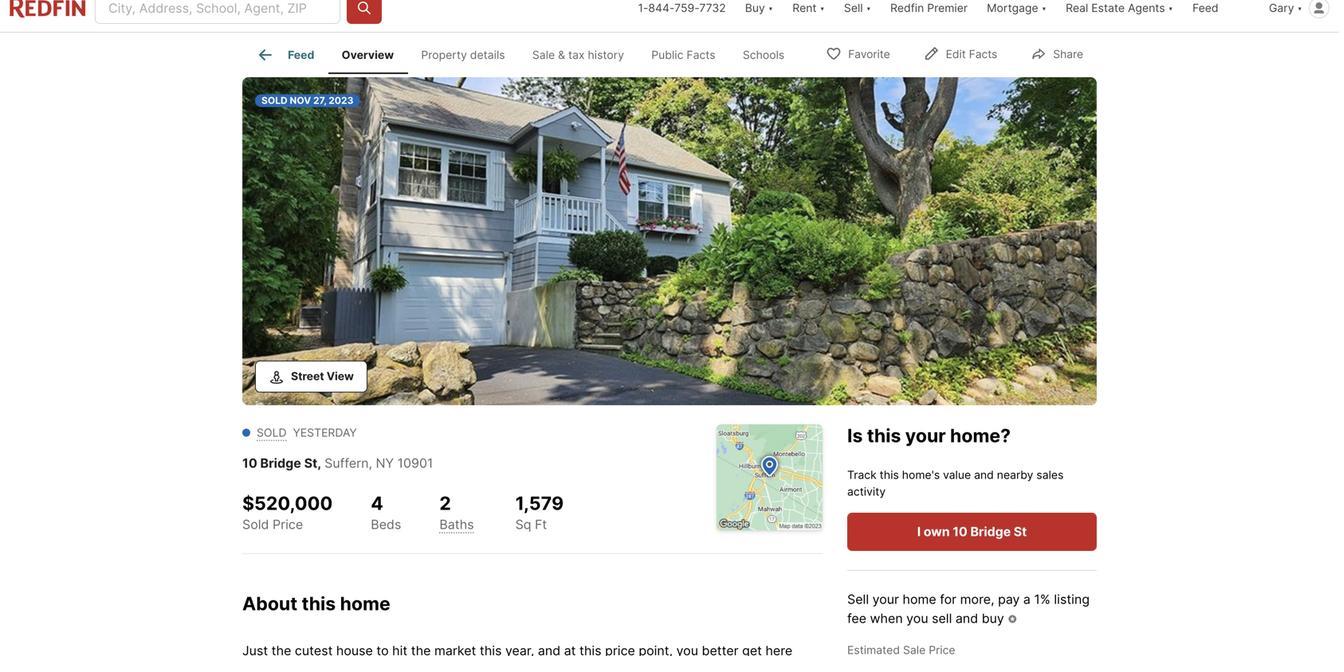 Task type: describe. For each thing, give the bounding box(es) containing it.
pay
[[998, 592, 1020, 608]]

feed link
[[256, 45, 314, 65]]

track
[[847, 469, 877, 482]]

sold for sold yesterday
[[257, 427, 287, 440]]

2 , from the left
[[369, 456, 372, 472]]

track this home's value and nearby sales activity
[[847, 469, 1064, 499]]

facts for edit facts
[[969, 47, 998, 61]]

27,
[[313, 95, 326, 106]]

activity
[[847, 485, 886, 499]]

home for this
[[340, 593, 390, 615]]

real
[[1066, 1, 1088, 15]]

yesterday
[[293, 427, 357, 440]]

0 horizontal spatial 10
[[242, 456, 257, 472]]

share button
[[1017, 37, 1097, 70]]

rent
[[793, 1, 817, 15]]

this for your
[[867, 425, 901, 447]]

listing
[[1054, 592, 1090, 608]]

schools tab
[[729, 36, 798, 74]]

10 bridge st , suffern , ny 10901
[[242, 456, 433, 472]]

sold yesterday
[[257, 427, 357, 440]]

ft
[[535, 517, 547, 533]]

rent ▾ button
[[783, 0, 835, 32]]

about this home
[[242, 593, 390, 615]]

a
[[1024, 592, 1031, 608]]

$520,000 sold price
[[242, 493, 333, 533]]

gary ▾
[[1269, 1, 1303, 15]]

street view
[[291, 370, 354, 383]]

is
[[847, 425, 863, 447]]

edit
[[946, 47, 966, 61]]

10901
[[398, 456, 433, 472]]

mortgage
[[987, 1, 1039, 15]]

this for home's
[[880, 469, 899, 482]]

i own 10 bridge st
[[917, 524, 1027, 540]]

for
[[940, 592, 957, 608]]

sales
[[1037, 469, 1064, 482]]

5 ▾ from the left
[[1168, 1, 1174, 15]]

tax
[[568, 48, 585, 62]]

agents
[[1128, 1, 1165, 15]]

sell your home for more, pay a 1% listing fee when you sell and buy
[[847, 592, 1090, 627]]

baths
[[440, 517, 474, 533]]

4
[[371, 493, 383, 515]]

▾ for gary ▾
[[1298, 1, 1303, 15]]

sale
[[532, 48, 555, 62]]

property details tab
[[408, 36, 519, 74]]

2 baths
[[440, 493, 474, 533]]

home's
[[902, 469, 940, 482]]

real estate agents ▾
[[1066, 1, 1174, 15]]

844-
[[648, 1, 675, 15]]

0 vertical spatial bridge
[[260, 456, 301, 472]]

suffern
[[325, 456, 369, 472]]

home for your
[[903, 592, 937, 608]]

bridge inside button
[[971, 524, 1011, 540]]

▾ for buy ▾
[[768, 1, 773, 15]]

property
[[421, 48, 467, 62]]

overview tab
[[328, 36, 408, 74]]

premier
[[927, 1, 968, 15]]

2023
[[329, 95, 354, 106]]

1-
[[638, 1, 648, 15]]

overview
[[342, 48, 394, 62]]

1 , from the left
[[318, 456, 321, 472]]

sold nov 27, 2023
[[261, 95, 354, 106]]

details
[[470, 48, 505, 62]]

1-844-759-7732
[[638, 1, 726, 15]]

▾ for sell ▾
[[866, 1, 871, 15]]

edit facts
[[946, 47, 998, 61]]

nov
[[290, 95, 311, 106]]

sq
[[515, 517, 531, 533]]

this for home
[[302, 593, 336, 615]]

1,579
[[515, 493, 564, 515]]

10 inside button
[[953, 524, 968, 540]]

&
[[558, 48, 565, 62]]

own
[[924, 524, 950, 540]]

more,
[[960, 592, 995, 608]]

st inside button
[[1014, 524, 1027, 540]]

2
[[440, 493, 451, 515]]

1 horizontal spatial your
[[905, 425, 946, 447]]

sold nov 27, 2023 link
[[242, 77, 1097, 409]]

rent ▾
[[793, 1, 825, 15]]



Task type: locate. For each thing, give the bounding box(es) containing it.
feed button
[[1183, 0, 1260, 32]]

0 vertical spatial st
[[304, 456, 318, 472]]

value
[[943, 469, 971, 482]]

street view button
[[255, 361, 367, 393]]

ny
[[376, 456, 394, 472]]

1 vertical spatial bridge
[[971, 524, 1011, 540]]

0 horizontal spatial home
[[340, 593, 390, 615]]

buy
[[982, 611, 1004, 627]]

sell up fee
[[847, 592, 869, 608]]

1 horizontal spatial ,
[[369, 456, 372, 472]]

edit facts button
[[910, 37, 1011, 70]]

you
[[907, 611, 928, 627]]

1 vertical spatial feed
[[288, 48, 314, 62]]

facts inside tab
[[687, 48, 716, 62]]

feed inside button
[[1193, 1, 1219, 15]]

share
[[1053, 47, 1083, 61]]

facts inside button
[[969, 47, 998, 61]]

▾ right gary
[[1298, 1, 1303, 15]]

sold left the 'nov' on the left
[[261, 95, 288, 106]]

1 vertical spatial this
[[880, 469, 899, 482]]

sell right 'rent ▾'
[[844, 1, 863, 15]]

1 vertical spatial st
[[1014, 524, 1027, 540]]

st
[[304, 456, 318, 472], [1014, 524, 1027, 540]]

sell for sell ▾
[[844, 1, 863, 15]]

is this your home?
[[847, 425, 1011, 447]]

rent ▾ button
[[793, 0, 825, 32]]

facts
[[969, 47, 998, 61], [687, 48, 716, 62]]

1-844-759-7732 link
[[638, 1, 726, 15]]

facts for public facts
[[687, 48, 716, 62]]

view
[[327, 370, 354, 383]]

facts right edit
[[969, 47, 998, 61]]

schools
[[743, 48, 785, 62]]

1 vertical spatial and
[[956, 611, 978, 627]]

feed right agents at the top right of the page
[[1193, 1, 1219, 15]]

buy ▾ button
[[736, 0, 783, 32]]

home inside sell your home for more, pay a 1% listing fee when you sell and buy
[[903, 592, 937, 608]]

your up home's
[[905, 425, 946, 447]]

submit search image
[[356, 0, 372, 16]]

sell
[[932, 611, 952, 627]]

sell ▾ button
[[844, 0, 871, 32]]

history
[[588, 48, 624, 62]]

mortgage ▾
[[987, 1, 1047, 15]]

public facts tab
[[638, 36, 729, 74]]

redfin
[[891, 1, 924, 15]]

2 ▾ from the left
[[820, 1, 825, 15]]

redfin premier
[[891, 1, 968, 15]]

1 horizontal spatial 10
[[953, 524, 968, 540]]

tab list
[[242, 33, 811, 74]]

10 right own
[[953, 524, 968, 540]]

price
[[273, 517, 303, 533]]

your up when
[[873, 592, 899, 608]]

0 horizontal spatial bridge
[[260, 456, 301, 472]]

, left ny
[[369, 456, 372, 472]]

and inside the 'track this home's value and nearby sales activity'
[[974, 469, 994, 482]]

your inside sell your home for more, pay a 1% listing fee when you sell and buy
[[873, 592, 899, 608]]

10
[[242, 456, 257, 472], [953, 524, 968, 540]]

1 vertical spatial your
[[873, 592, 899, 608]]

beds
[[371, 517, 401, 533]]

st down nearby
[[1014, 524, 1027, 540]]

nearby
[[997, 469, 1034, 482]]

3 ▾ from the left
[[866, 1, 871, 15]]

street
[[291, 370, 324, 383]]

0 horizontal spatial feed
[[288, 48, 314, 62]]

bridge right own
[[971, 524, 1011, 540]]

sold left yesterday
[[257, 427, 287, 440]]

sold for sold nov 27, 2023
[[261, 95, 288, 106]]

0 vertical spatial sold
[[261, 95, 288, 106]]

1 vertical spatial 10
[[953, 524, 968, 540]]

0 vertical spatial this
[[867, 425, 901, 447]]

sale & tax history tab
[[519, 36, 638, 74]]

▾ right rent
[[820, 1, 825, 15]]

favorite button
[[812, 37, 904, 70]]

City, Address, School, Agent, ZIP search field
[[95, 0, 340, 24]]

bridge down sold link
[[260, 456, 301, 472]]

map entry image
[[717, 425, 823, 531]]

feed
[[1193, 1, 1219, 15], [288, 48, 314, 62]]

sold link
[[257, 427, 287, 440]]

fee
[[847, 611, 867, 627]]

2 vertical spatial this
[[302, 593, 336, 615]]

, left the 'suffern'
[[318, 456, 321, 472]]

1 horizontal spatial bridge
[[971, 524, 1011, 540]]

st down sold yesterday
[[304, 456, 318, 472]]

1%
[[1034, 592, 1051, 608]]

1 ▾ from the left
[[768, 1, 773, 15]]

759-
[[675, 1, 699, 15]]

▾ right agents at the top right of the page
[[1168, 1, 1174, 15]]

▾ left the redfin
[[866, 1, 871, 15]]

i
[[917, 524, 921, 540]]

feed up the 'nov' on the left
[[288, 48, 314, 62]]

real estate agents ▾ link
[[1066, 0, 1174, 32]]

1 horizontal spatial st
[[1014, 524, 1027, 540]]

4 beds
[[371, 493, 401, 533]]

0 horizontal spatial ,
[[318, 456, 321, 472]]

buy ▾
[[745, 1, 773, 15]]

▾ right the mortgage at the top of page
[[1042, 1, 1047, 15]]

favorite
[[848, 47, 890, 61]]

i own 10 bridge st button
[[847, 513, 1097, 551]]

10 down sold link
[[242, 456, 257, 472]]

$520,000
[[242, 493, 333, 515]]

mortgage ▾ button
[[977, 0, 1056, 32]]

0 vertical spatial and
[[974, 469, 994, 482]]

public
[[652, 48, 684, 62]]

and inside sell your home for more, pay a 1% listing fee when you sell and buy
[[956, 611, 978, 627]]

this right track
[[880, 469, 899, 482]]

sold
[[242, 517, 269, 533]]

buy ▾ button
[[745, 0, 773, 32]]

▾ for rent ▾
[[820, 1, 825, 15]]

1 vertical spatial sold
[[257, 427, 287, 440]]

sell ▾ button
[[835, 0, 881, 32]]

1 horizontal spatial home
[[903, 592, 937, 608]]

tab list containing feed
[[242, 33, 811, 74]]

0 horizontal spatial facts
[[687, 48, 716, 62]]

this inside the 'track this home's value and nearby sales activity'
[[880, 469, 899, 482]]

sell inside dropdown button
[[844, 1, 863, 15]]

1,579 sq ft
[[515, 493, 564, 533]]

home
[[903, 592, 937, 608], [340, 593, 390, 615]]

and right value
[[974, 469, 994, 482]]

and down more,
[[956, 611, 978, 627]]

home?
[[950, 425, 1011, 447]]

facts right public
[[687, 48, 716, 62]]

sell ▾
[[844, 1, 871, 15]]

4 ▾ from the left
[[1042, 1, 1047, 15]]

property details
[[421, 48, 505, 62]]

1 vertical spatial sell
[[847, 592, 869, 608]]

0 horizontal spatial st
[[304, 456, 318, 472]]

0 horizontal spatial your
[[873, 592, 899, 608]]

0 vertical spatial sell
[[844, 1, 863, 15]]

buy
[[745, 1, 765, 15]]

and
[[974, 469, 994, 482], [956, 611, 978, 627]]

▾
[[768, 1, 773, 15], [820, 1, 825, 15], [866, 1, 871, 15], [1042, 1, 1047, 15], [1168, 1, 1174, 15], [1298, 1, 1303, 15]]

redfin premier button
[[881, 0, 977, 32]]

this right 'is'
[[867, 425, 901, 447]]

sell for sell your home for more, pay a 1% listing fee when you sell and buy
[[847, 592, 869, 608]]

0 vertical spatial 10
[[242, 456, 257, 472]]

,
[[318, 456, 321, 472], [369, 456, 372, 472]]

real estate agents ▾ button
[[1056, 0, 1183, 32]]

public facts
[[652, 48, 716, 62]]

1 horizontal spatial feed
[[1193, 1, 1219, 15]]

▾ right 'buy'
[[768, 1, 773, 15]]

▾ for mortgage ▾
[[1042, 1, 1047, 15]]

gary
[[1269, 1, 1294, 15]]

sell inside sell your home for more, pay a 1% listing fee when you sell and buy
[[847, 592, 869, 608]]

0 vertical spatial feed
[[1193, 1, 1219, 15]]

7732
[[699, 1, 726, 15]]

sale & tax history
[[532, 48, 624, 62]]

6 ▾ from the left
[[1298, 1, 1303, 15]]

about
[[242, 593, 297, 615]]

baths link
[[440, 517, 474, 533]]

10 bridge st, suffern, ny 10901 image
[[242, 77, 1097, 406]]

this right about
[[302, 593, 336, 615]]

1 horizontal spatial facts
[[969, 47, 998, 61]]

mortgage ▾ button
[[987, 0, 1047, 32]]

0 vertical spatial your
[[905, 425, 946, 447]]



Task type: vqa. For each thing, say whether or not it's contained in the screenshot.


